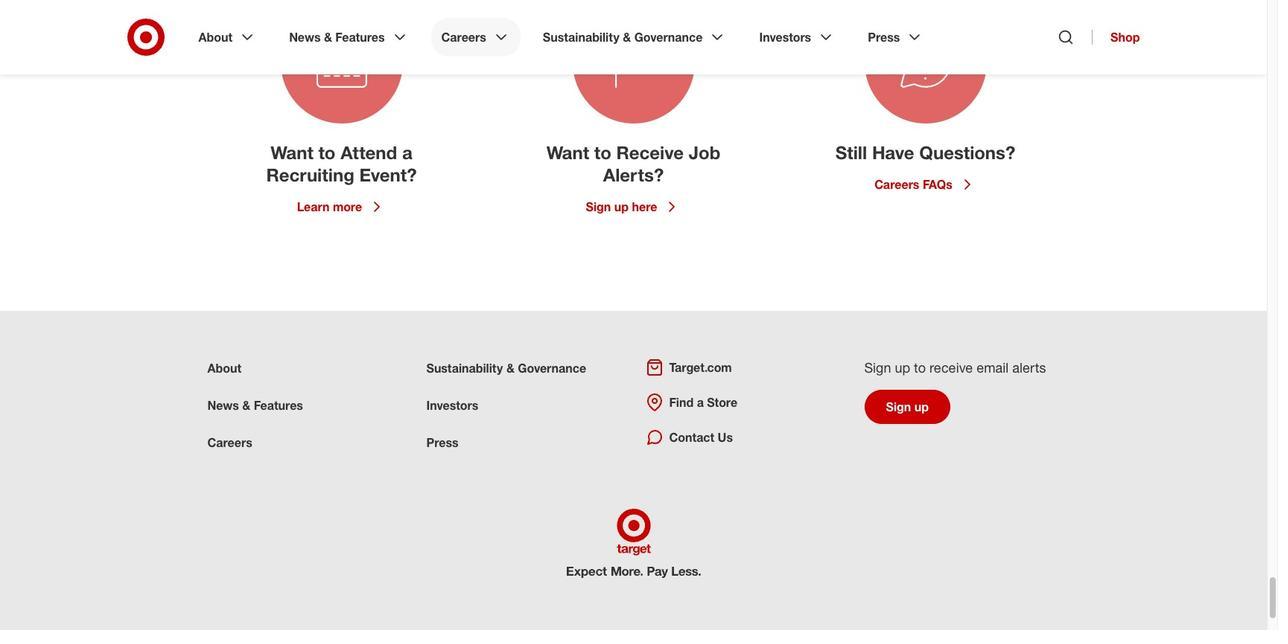 Task type: vqa. For each thing, say whether or not it's contained in the screenshot.
efforts
no



Task type: locate. For each thing, give the bounding box(es) containing it.
a right attend
[[402, 141, 412, 164]]

careers for careers link to the right
[[441, 30, 486, 45]]

sign up
[[886, 400, 929, 415]]

careers for the bottommost careers link
[[207, 436, 252, 451]]

contact us
[[669, 430, 733, 445]]

to inside want to receive job alerts?
[[594, 141, 611, 164]]

0 vertical spatial governance
[[634, 30, 703, 45]]

to
[[318, 141, 336, 164], [594, 141, 611, 164], [914, 360, 926, 376]]

to left 'receive' at the right of page
[[914, 360, 926, 376]]

1 vertical spatial careers
[[875, 177, 920, 192]]

0 vertical spatial careers
[[441, 30, 486, 45]]

1 vertical spatial news & features
[[207, 398, 303, 413]]

careers
[[441, 30, 486, 45], [875, 177, 920, 192], [207, 436, 252, 451]]

sign
[[586, 199, 611, 214], [864, 360, 891, 376], [886, 400, 911, 415]]

sign up to receive email alerts
[[864, 360, 1046, 376]]

investors
[[759, 30, 811, 45], [426, 398, 478, 413]]

sign up sign up 'link'
[[864, 360, 891, 376]]

sustainability inside sustainability & governance link
[[543, 30, 620, 45]]

1 vertical spatial up
[[895, 360, 910, 376]]

1 vertical spatial features
[[254, 398, 303, 413]]

1 horizontal spatial press
[[868, 30, 900, 45]]

more
[[333, 199, 362, 214]]

to inside want to attend a recruiting event?
[[318, 141, 336, 164]]

up up sign up 'link'
[[895, 360, 910, 376]]

governance for "news & features" link corresponding to the bottommost about link's press "link"
[[518, 361, 586, 376]]

investors link for "news & features" link corresponding to the bottommost about link's press "link"
[[426, 398, 478, 413]]

0 horizontal spatial investors
[[426, 398, 478, 413]]

sign left "here"
[[586, 199, 611, 214]]

to left attend
[[318, 141, 336, 164]]

want left alerts? at the top of the page
[[546, 141, 589, 164]]

0 vertical spatial about link
[[188, 18, 267, 57]]

0 horizontal spatial careers
[[207, 436, 252, 451]]

1 horizontal spatial want
[[546, 141, 589, 164]]

sign for sign up here
[[586, 199, 611, 214]]

0 horizontal spatial a
[[402, 141, 412, 164]]

up for to
[[895, 360, 910, 376]]

2 horizontal spatial up
[[915, 400, 929, 415]]

sign inside 'link'
[[886, 400, 911, 415]]

want for want to attend a recruiting event?
[[271, 141, 313, 164]]

press link for top about link "news & features" link
[[858, 18, 934, 57]]

0 horizontal spatial to
[[318, 141, 336, 164]]

governance
[[634, 30, 703, 45], [518, 361, 586, 376]]

1 vertical spatial about
[[207, 361, 241, 376]]

careers for careers faqs
[[875, 177, 920, 192]]

sustainability
[[543, 30, 620, 45], [426, 361, 503, 376]]

0 horizontal spatial investors link
[[426, 398, 478, 413]]

sign down sign up to receive email alerts
[[886, 400, 911, 415]]

0 vertical spatial sustainability & governance link
[[532, 18, 737, 57]]

up for here
[[614, 199, 629, 214]]

us
[[718, 430, 733, 445]]

investors link
[[749, 18, 846, 57], [426, 398, 478, 413]]

1 vertical spatial investors link
[[426, 398, 478, 413]]

1 vertical spatial sustainability & governance link
[[426, 361, 586, 376]]

up down sign up to receive email alerts
[[915, 400, 929, 415]]

0 horizontal spatial careers link
[[207, 436, 252, 451]]

target. expect more. pay less. image
[[566, 509, 701, 579]]

0 vertical spatial investors link
[[749, 18, 846, 57]]

0 vertical spatial news & features
[[289, 30, 385, 45]]

sustainability & governance for sustainability & governance link corresponding to "news & features" link corresponding to the bottommost about link's press "link"
[[426, 361, 586, 376]]

press link
[[858, 18, 934, 57], [426, 436, 459, 451]]

governance for top about link "news & features" link press "link"
[[634, 30, 703, 45]]

1 vertical spatial news & features link
[[207, 398, 303, 413]]

1 want from the left
[[271, 141, 313, 164]]

want
[[271, 141, 313, 164], [546, 141, 589, 164]]

1 vertical spatial sustainability
[[426, 361, 503, 376]]

find
[[669, 395, 694, 410]]

sign for sign up
[[886, 400, 911, 415]]

1 vertical spatial news
[[207, 398, 239, 413]]

sustainability & governance link
[[532, 18, 737, 57], [426, 361, 586, 376]]

2 vertical spatial sign
[[886, 400, 911, 415]]

1 horizontal spatial investors link
[[749, 18, 846, 57]]

up
[[614, 199, 629, 214], [895, 360, 910, 376], [915, 400, 929, 415]]

2 horizontal spatial careers
[[875, 177, 920, 192]]

1 vertical spatial investors
[[426, 398, 478, 413]]

press
[[868, 30, 900, 45], [426, 436, 459, 451]]

0 horizontal spatial sustainability
[[426, 361, 503, 376]]

2 want from the left
[[546, 141, 589, 164]]

careers link
[[431, 18, 521, 57], [207, 436, 252, 451]]

0 vertical spatial news & features link
[[279, 18, 419, 57]]

attend
[[341, 141, 397, 164]]

1 vertical spatial about link
[[207, 361, 241, 376]]

sustainability for sustainability & governance link for top about link "news & features" link press "link"
[[543, 30, 620, 45]]

1 vertical spatial careers link
[[207, 436, 252, 451]]

&
[[324, 30, 332, 45], [623, 30, 631, 45], [506, 361, 515, 376], [242, 398, 250, 413]]

0 vertical spatial sustainability
[[543, 30, 620, 45]]

0 vertical spatial sustainability & governance
[[543, 30, 703, 45]]

0 vertical spatial investors
[[759, 30, 811, 45]]

1 vertical spatial a
[[697, 395, 704, 410]]

shop
[[1111, 30, 1140, 45]]

0 vertical spatial up
[[614, 199, 629, 214]]

2 vertical spatial careers
[[207, 436, 252, 451]]

features
[[335, 30, 385, 45], [254, 398, 303, 413]]

0 vertical spatial features
[[335, 30, 385, 45]]

0 horizontal spatial want
[[271, 141, 313, 164]]

1 vertical spatial sustainability & governance
[[426, 361, 586, 376]]

contact us link
[[645, 429, 733, 447]]

about
[[199, 30, 233, 45], [207, 361, 241, 376]]

1 horizontal spatial investors
[[759, 30, 811, 45]]

want inside want to receive job alerts?
[[546, 141, 589, 164]]

want to receive job alerts?
[[546, 141, 721, 186]]

0 vertical spatial careers link
[[431, 18, 521, 57]]

0 vertical spatial press link
[[858, 18, 934, 57]]

1 horizontal spatial careers
[[441, 30, 486, 45]]

contact
[[669, 430, 714, 445]]

1 vertical spatial press link
[[426, 436, 459, 451]]

1 horizontal spatial up
[[895, 360, 910, 376]]

1 horizontal spatial press link
[[858, 18, 934, 57]]

learn
[[297, 199, 330, 214]]

a
[[402, 141, 412, 164], [697, 395, 704, 410]]

1 horizontal spatial features
[[335, 30, 385, 45]]

news & features link for the bottommost about link
[[207, 398, 303, 413]]

about link
[[188, 18, 267, 57], [207, 361, 241, 376]]

job
[[689, 141, 721, 164]]

sustainability for sustainability & governance link corresponding to "news & features" link corresponding to the bottommost about link's press "link"
[[426, 361, 503, 376]]

2 vertical spatial up
[[915, 400, 929, 415]]

2 horizontal spatial to
[[914, 360, 926, 376]]

receive
[[616, 141, 684, 164]]

1 vertical spatial governance
[[518, 361, 586, 376]]

1 horizontal spatial news
[[289, 30, 321, 45]]

1 horizontal spatial sustainability
[[543, 30, 620, 45]]

1 horizontal spatial a
[[697, 395, 704, 410]]

news & features
[[289, 30, 385, 45], [207, 398, 303, 413]]

0 horizontal spatial features
[[254, 398, 303, 413]]

sustainability & governance
[[543, 30, 703, 45], [426, 361, 586, 376]]

to left receive
[[594, 141, 611, 164]]

sustainability & governance link for "news & features" link corresponding to the bottommost about link's press "link"
[[426, 361, 586, 376]]

want up learn
[[271, 141, 313, 164]]

1 vertical spatial sign
[[864, 360, 891, 376]]

news
[[289, 30, 321, 45], [207, 398, 239, 413]]

a right find
[[697, 395, 704, 410]]

news & features link
[[279, 18, 419, 57], [207, 398, 303, 413]]

1 vertical spatial press
[[426, 436, 459, 451]]

0 horizontal spatial press link
[[426, 436, 459, 451]]

1 horizontal spatial careers link
[[431, 18, 521, 57]]

event?
[[359, 164, 417, 186]]

store
[[707, 395, 738, 410]]

learn more link
[[297, 198, 386, 216]]

1 horizontal spatial governance
[[634, 30, 703, 45]]

want inside want to attend a recruiting event?
[[271, 141, 313, 164]]

to for attend
[[318, 141, 336, 164]]

0 vertical spatial about
[[199, 30, 233, 45]]

0 horizontal spatial governance
[[518, 361, 586, 376]]

0 vertical spatial sign
[[586, 199, 611, 214]]

a inside want to attend a recruiting event?
[[402, 141, 412, 164]]

recruiting
[[266, 164, 354, 186]]

up left "here"
[[614, 199, 629, 214]]

0 horizontal spatial up
[[614, 199, 629, 214]]

to for receive
[[594, 141, 611, 164]]

1 horizontal spatial to
[[594, 141, 611, 164]]

questions?
[[919, 141, 1015, 164]]

0 vertical spatial a
[[402, 141, 412, 164]]

0 vertical spatial news
[[289, 30, 321, 45]]



Task type: describe. For each thing, give the bounding box(es) containing it.
target.com
[[669, 360, 732, 375]]

investors for sustainability & governance link corresponding to "news & features" link corresponding to the bottommost about link's press "link"
[[426, 398, 478, 413]]

press link for "news & features" link corresponding to the bottommost about link
[[426, 436, 459, 451]]

0 vertical spatial press
[[868, 30, 900, 45]]

faqs
[[923, 177, 953, 192]]

sign up here link
[[586, 198, 681, 216]]

want for want to receive job alerts?
[[546, 141, 589, 164]]

find a store link
[[645, 394, 738, 412]]

features for the bottommost about link
[[254, 398, 303, 413]]

find a store
[[669, 395, 738, 410]]

investors link for top about link "news & features" link press "link"
[[749, 18, 846, 57]]

target.com link
[[645, 359, 732, 377]]

news & features for "news & features" link corresponding to the bottommost about link
[[207, 398, 303, 413]]

0 horizontal spatial press
[[426, 436, 459, 451]]

sign up link
[[864, 390, 950, 424]]

investors for sustainability & governance link for top about link "news & features" link press "link"
[[759, 30, 811, 45]]

0 horizontal spatial news
[[207, 398, 239, 413]]

sign up here
[[586, 199, 657, 214]]

news & features for top about link "news & features" link
[[289, 30, 385, 45]]

want to attend a recruiting event?
[[266, 141, 417, 186]]

news & features link for top about link
[[279, 18, 419, 57]]

still
[[836, 141, 867, 164]]

a inside find a store link
[[697, 395, 704, 410]]

still have questions?
[[836, 141, 1015, 164]]

careers faqs link
[[875, 176, 976, 194]]

careers faqs
[[875, 177, 953, 192]]

learn more
[[297, 199, 362, 214]]

email
[[977, 360, 1009, 376]]

alerts
[[1012, 360, 1046, 376]]

sign for sign up to receive email alerts
[[864, 360, 891, 376]]

have
[[872, 141, 914, 164]]

sustainability & governance for sustainability & governance link for top about link "news & features" link press "link"
[[543, 30, 703, 45]]

alerts?
[[603, 164, 664, 186]]

up inside 'link'
[[915, 400, 929, 415]]

here
[[632, 199, 657, 214]]

sustainability & governance link for top about link "news & features" link press "link"
[[532, 18, 737, 57]]

receive
[[930, 360, 973, 376]]

features for top about link
[[335, 30, 385, 45]]

shop link
[[1092, 30, 1140, 45]]



